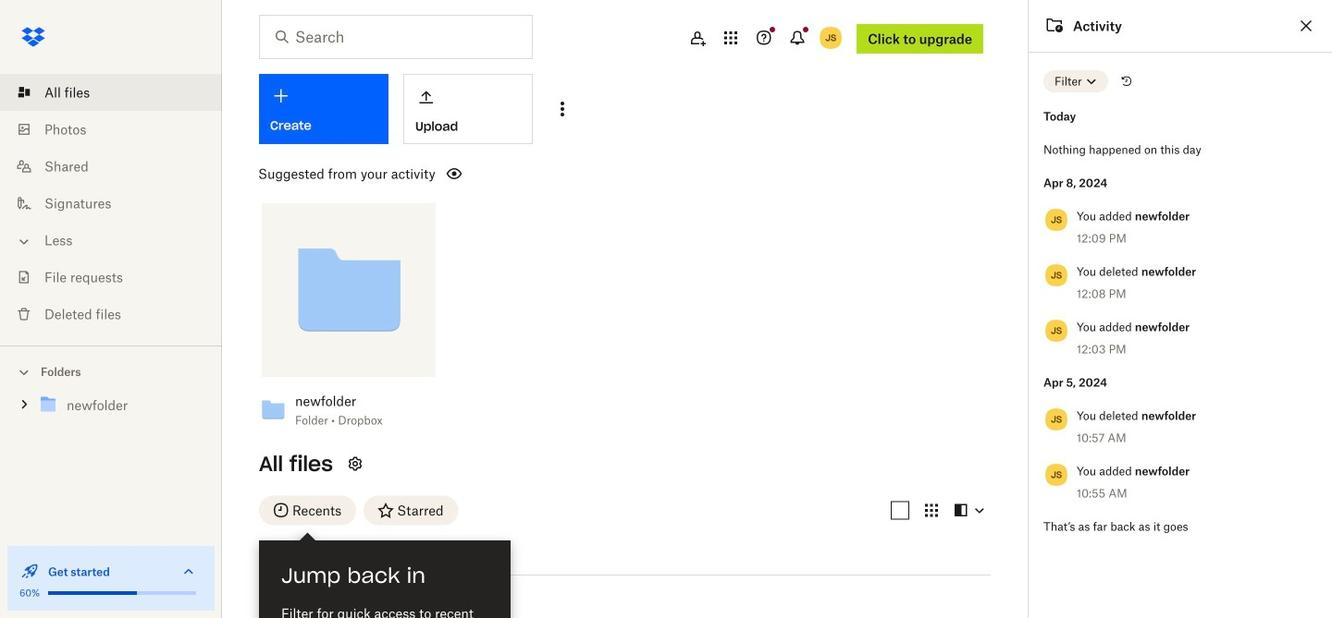 Task type: describe. For each thing, give the bounding box(es) containing it.
rewind this folder image
[[1119, 74, 1134, 89]]

folder settings image
[[344, 453, 366, 476]]

folder, newfolder row
[[260, 595, 489, 619]]

close right sidebar image
[[1295, 15, 1317, 37]]

dropbox image
[[15, 19, 52, 56]]



Task type: locate. For each thing, give the bounding box(es) containing it.
less image
[[15, 233, 33, 251]]

list item
[[0, 74, 222, 111]]

getting started progress progress bar
[[48, 592, 137, 596]]

Search in folder "Dropbox" text field
[[295, 26, 494, 48]]

list
[[0, 63, 222, 346]]



Task type: vqa. For each thing, say whether or not it's contained in the screenshot.
Rewind this folder image
yes



